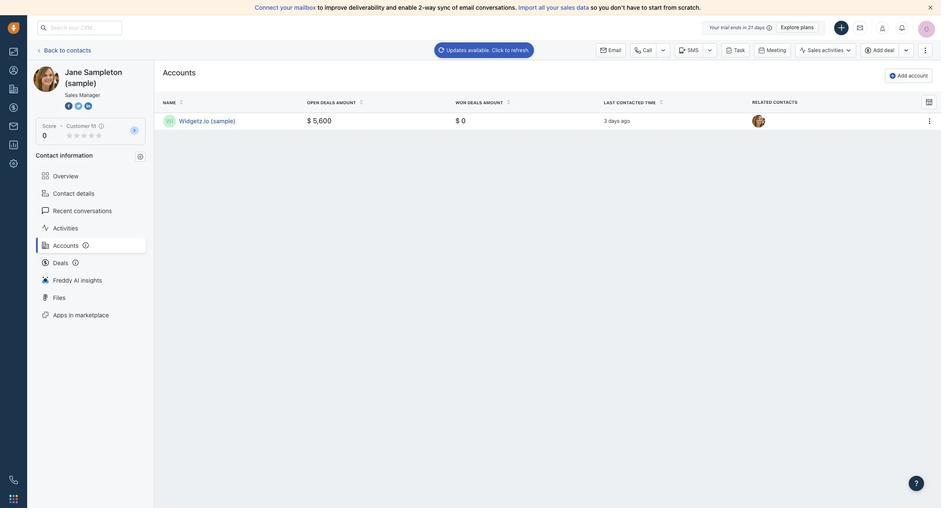 Task type: describe. For each thing, give the bounding box(es) containing it.
21
[[748, 25, 753, 30]]

$ for $ 0
[[455, 117, 460, 125]]

1 horizontal spatial in
[[743, 25, 747, 30]]

email
[[609, 47, 621, 53]]

back
[[44, 47, 58, 54]]

activities
[[53, 225, 78, 232]]

mailbox
[[294, 4, 316, 11]]

0 vertical spatial contacts
[[67, 47, 91, 54]]

ends
[[731, 25, 741, 30]]

1 horizontal spatial accounts
[[163, 68, 196, 77]]

add for add account
[[898, 73, 907, 79]]

1 your from the left
[[280, 4, 293, 11]]

last contacted time
[[604, 100, 656, 105]]

open deals amount
[[307, 100, 356, 105]]

amount for open deals amount
[[336, 100, 356, 105]]

your
[[709, 25, 719, 30]]

sampleton for jane sampleton (sample)
[[65, 66, 94, 73]]

sales inside jane sampleton (sample) sales manager
[[65, 92, 78, 98]]

(sample) for jane sampleton (sample) sales manager
[[65, 79, 97, 88]]

customer
[[66, 123, 90, 129]]

open
[[307, 100, 319, 105]]

sales activities
[[808, 47, 844, 53]]

improve
[[325, 4, 347, 11]]

1 horizontal spatial days
[[754, 25, 765, 30]]

import
[[518, 4, 537, 11]]

1 horizontal spatial contacts
[[773, 100, 798, 105]]

ago
[[621, 118, 630, 124]]

marketplace
[[75, 312, 109, 319]]

2 your from the left
[[546, 4, 559, 11]]

contact for contact details
[[53, 190, 75, 197]]

won
[[455, 100, 466, 105]]

contact details
[[53, 190, 94, 197]]

account
[[909, 73, 928, 79]]

have
[[627, 4, 640, 11]]

explore plans link
[[776, 22, 819, 33]]

refresh.
[[511, 47, 530, 53]]

fit
[[91, 123, 96, 129]]

customer fit
[[66, 123, 96, 129]]

amount for won deals amount
[[483, 100, 503, 105]]

5,600
[[313, 117, 331, 125]]

0 horizontal spatial accounts
[[53, 242, 79, 249]]

freddy
[[53, 277, 72, 284]]

all
[[539, 4, 545, 11]]

scratch.
[[678, 4, 701, 11]]

add for add deal
[[873, 47, 883, 53]]

widgetz.io (sample)
[[179, 118, 236, 125]]

information
[[60, 152, 93, 159]]

3
[[604, 118, 607, 124]]

0 button
[[42, 132, 47, 140]]

explore
[[781, 24, 799, 31]]

twitter circled image
[[75, 102, 82, 111]]

data
[[577, 4, 589, 11]]

add account
[[898, 73, 928, 79]]

widgetz.io
[[179, 118, 209, 125]]

to right click
[[505, 47, 510, 53]]

add account button
[[885, 69, 933, 83]]

import all your sales data link
[[518, 4, 591, 11]]

contact for contact information
[[36, 152, 58, 159]]

meeting button
[[754, 43, 791, 57]]

0 horizontal spatial in
[[69, 312, 74, 319]]

jane for jane sampleton (sample)
[[50, 66, 64, 73]]

deals
[[53, 259, 68, 267]]

conversations
[[74, 207, 112, 214]]

3 days ago
[[604, 118, 630, 124]]

details
[[76, 190, 94, 197]]

jane sampleton (sample) sales manager
[[65, 68, 122, 98]]

deals for won
[[467, 100, 482, 105]]

updates available. click to refresh. link
[[434, 42, 534, 58]]

ai
[[74, 277, 79, 284]]

call button
[[630, 43, 656, 57]]

mng settings image
[[137, 154, 143, 160]]

task
[[734, 47, 745, 53]]

linkedin circled image
[[84, 102, 92, 111]]

deals for open
[[320, 100, 335, 105]]

$ 0
[[455, 117, 466, 125]]

contact information
[[36, 152, 93, 159]]

available.
[[468, 47, 490, 53]]

0 vertical spatial sales
[[808, 47, 821, 53]]

jane for jane sampleton (sample) sales manager
[[65, 68, 82, 77]]

phone element
[[5, 472, 22, 489]]

trial
[[721, 25, 729, 30]]

back to contacts
[[44, 47, 91, 54]]

and
[[386, 4, 397, 11]]

don't
[[610, 4, 625, 11]]

2-
[[418, 4, 425, 11]]

to left start
[[642, 4, 647, 11]]

related
[[752, 100, 772, 105]]

files
[[53, 294, 66, 301]]

task button
[[721, 43, 750, 57]]

recent
[[53, 207, 72, 214]]



Task type: locate. For each thing, give the bounding box(es) containing it.
click
[[492, 47, 504, 53]]

1 horizontal spatial sales
[[808, 47, 821, 53]]

email button
[[596, 43, 626, 57]]

0 horizontal spatial contacts
[[67, 47, 91, 54]]

sync
[[437, 4, 451, 11]]

sales up the facebook circled image
[[65, 92, 78, 98]]

1 vertical spatial accounts
[[53, 242, 79, 249]]

sms button
[[675, 43, 703, 57]]

activities
[[822, 47, 844, 53]]

wi button
[[163, 115, 176, 128]]

1 horizontal spatial your
[[546, 4, 559, 11]]

1 vertical spatial sales
[[65, 92, 78, 98]]

0 horizontal spatial amount
[[336, 100, 356, 105]]

name
[[163, 100, 176, 105]]

1 deals from the left
[[320, 100, 335, 105]]

call
[[643, 47, 652, 53]]

contacted
[[616, 100, 644, 105]]

(sample) right widgetz.io
[[211, 118, 236, 125]]

1 horizontal spatial amount
[[483, 100, 503, 105]]

in
[[743, 25, 747, 30], [69, 312, 74, 319]]

connect
[[255, 4, 279, 11]]

contacts right 'related'
[[773, 100, 798, 105]]

wi
[[166, 118, 173, 125]]

1 vertical spatial contact
[[53, 190, 75, 197]]

deal
[[884, 47, 894, 53]]

1 horizontal spatial $
[[455, 117, 460, 125]]

plans
[[801, 24, 814, 31]]

1 vertical spatial contacts
[[773, 100, 798, 105]]

1 amount from the left
[[336, 100, 356, 105]]

updates available. click to refresh.
[[446, 47, 530, 53]]

jane down back
[[50, 66, 64, 73]]

your trial ends in 21 days
[[709, 25, 765, 30]]

sampleton inside jane sampleton (sample) sales manager
[[84, 68, 122, 77]]

way
[[425, 4, 436, 11]]

0 vertical spatial (sample)
[[96, 66, 120, 73]]

to right back
[[59, 47, 65, 54]]

0 vertical spatial days
[[754, 25, 765, 30]]

send email image
[[857, 24, 863, 31]]

enable
[[398, 4, 417, 11]]

2 amount from the left
[[483, 100, 503, 105]]

1 vertical spatial (sample)
[[65, 79, 97, 88]]

0 for score 0
[[42, 132, 47, 140]]

(sample) for jane sampleton (sample)
[[96, 66, 120, 73]]

$ down won
[[455, 117, 460, 125]]

Search your CRM... text field
[[37, 21, 122, 35]]

score
[[42, 123, 56, 129]]

score 0
[[42, 123, 56, 140]]

2 $ from the left
[[455, 117, 460, 125]]

connect your mailbox link
[[255, 4, 317, 11]]

1 horizontal spatial jane
[[65, 68, 82, 77]]

contacts up jane sampleton (sample)
[[67, 47, 91, 54]]

add left account
[[898, 73, 907, 79]]

1 vertical spatial add
[[898, 73, 907, 79]]

2 vertical spatial (sample)
[[211, 118, 236, 125]]

close image
[[928, 6, 933, 10]]

0 horizontal spatial deals
[[320, 100, 335, 105]]

conversations.
[[476, 4, 517, 11]]

meeting
[[767, 47, 786, 53]]

time
[[645, 100, 656, 105]]

1 horizontal spatial deals
[[467, 100, 482, 105]]

0 down score in the top left of the page
[[42, 132, 47, 140]]

apps
[[53, 312, 67, 319]]

explore plans
[[781, 24, 814, 31]]

your left "mailbox"
[[280, 4, 293, 11]]

days right 21
[[754, 25, 765, 30]]

sales
[[561, 4, 575, 11]]

you
[[599, 4, 609, 11]]

days
[[754, 25, 765, 30], [608, 118, 620, 124]]

days right 3
[[608, 118, 620, 124]]

2 deals from the left
[[467, 100, 482, 105]]

$ left 5,600
[[307, 117, 311, 125]]

sampleton down back to contacts
[[65, 66, 94, 73]]

accounts
[[163, 68, 196, 77], [53, 242, 79, 249]]

back to contacts link
[[36, 44, 92, 57]]

start
[[649, 4, 662, 11]]

0 vertical spatial contact
[[36, 152, 58, 159]]

(sample) down jane sampleton (sample)
[[65, 79, 97, 88]]

deals right open
[[320, 100, 335, 105]]

your
[[280, 4, 293, 11], [546, 4, 559, 11]]

call link
[[630, 43, 656, 57]]

amount right open
[[336, 100, 356, 105]]

jane inside jane sampleton (sample) sales manager
[[65, 68, 82, 77]]

0 vertical spatial add
[[873, 47, 883, 53]]

freshworks switcher image
[[9, 495, 18, 504]]

0 vertical spatial accounts
[[163, 68, 196, 77]]

add deal button
[[861, 43, 899, 57]]

jane sampleton (sample)
[[50, 66, 120, 73]]

won deals amount
[[455, 100, 503, 105]]

deals right won
[[467, 100, 482, 105]]

1 vertical spatial 0
[[42, 132, 47, 140]]

0 horizontal spatial days
[[608, 118, 620, 124]]

to
[[317, 4, 323, 11], [642, 4, 647, 11], [59, 47, 65, 54], [505, 47, 510, 53]]

sampleton
[[65, 66, 94, 73], [84, 68, 122, 77]]

1 $ from the left
[[307, 117, 311, 125]]

contact down the 0 button
[[36, 152, 58, 159]]

insights
[[81, 277, 102, 284]]

connect your mailbox to improve deliverability and enable 2-way sync of email conversations. import all your sales data so you don't have to start from scratch.
[[255, 4, 701, 11]]

add deal
[[873, 47, 894, 53]]

1 vertical spatial days
[[608, 118, 620, 124]]

updates
[[446, 47, 467, 53]]

your right all
[[546, 4, 559, 11]]

0 horizontal spatial your
[[280, 4, 293, 11]]

0 vertical spatial 0
[[461, 117, 466, 125]]

0 horizontal spatial 0
[[42, 132, 47, 140]]

phone image
[[9, 476, 18, 485]]

0 for $ 0
[[461, 117, 466, 125]]

related contacts
[[752, 100, 798, 105]]

0 horizontal spatial jane
[[50, 66, 64, 73]]

0 horizontal spatial add
[[873, 47, 883, 53]]

0
[[461, 117, 466, 125], [42, 132, 47, 140]]

of
[[452, 4, 458, 11]]

(sample) up manager in the left of the page
[[96, 66, 120, 73]]

(sample) inside jane sampleton (sample) sales manager
[[65, 79, 97, 88]]

overview
[[53, 172, 79, 180]]

deals
[[320, 100, 335, 105], [467, 100, 482, 105]]

0 vertical spatial in
[[743, 25, 747, 30]]

sampleton up manager in the left of the page
[[84, 68, 122, 77]]

amount right won
[[483, 100, 503, 105]]

1 vertical spatial in
[[69, 312, 74, 319]]

to right "mailbox"
[[317, 4, 323, 11]]

0 down won
[[461, 117, 466, 125]]

0 horizontal spatial $
[[307, 117, 311, 125]]

add left the deal
[[873, 47, 883, 53]]

amount
[[336, 100, 356, 105], [483, 100, 503, 105]]

apps in marketplace
[[53, 312, 109, 319]]

recent conversations
[[53, 207, 112, 214]]

1 horizontal spatial add
[[898, 73, 907, 79]]

sampleton for jane sampleton (sample) sales manager
[[84, 68, 122, 77]]

accounts down activities
[[53, 242, 79, 249]]

sales activities button
[[795, 43, 861, 57], [795, 43, 856, 57]]

facebook circled image
[[65, 102, 73, 111]]

contact up recent
[[53, 190, 75, 197]]

manager
[[79, 92, 100, 98]]

$ for $ 5,600
[[307, 117, 311, 125]]

in left 21
[[743, 25, 747, 30]]

accounts up name
[[163, 68, 196, 77]]

1 horizontal spatial 0
[[461, 117, 466, 125]]

last
[[604, 100, 615, 105]]

0 inside score 0
[[42, 132, 47, 140]]

0 horizontal spatial sales
[[65, 92, 78, 98]]

what's new image
[[880, 25, 886, 31]]

widgetz.io (sample) link
[[179, 117, 299, 126]]

sales left activities
[[808, 47, 821, 53]]

from
[[663, 4, 677, 11]]

jane down back to contacts
[[65, 68, 82, 77]]

sms
[[688, 47, 699, 53]]

deliverability
[[349, 4, 385, 11]]

contacts
[[67, 47, 91, 54], [773, 100, 798, 105]]

so
[[591, 4, 597, 11]]

in right apps
[[69, 312, 74, 319]]

$ 5,600
[[307, 117, 331, 125]]



Task type: vqa. For each thing, say whether or not it's contained in the screenshot.
methods
no



